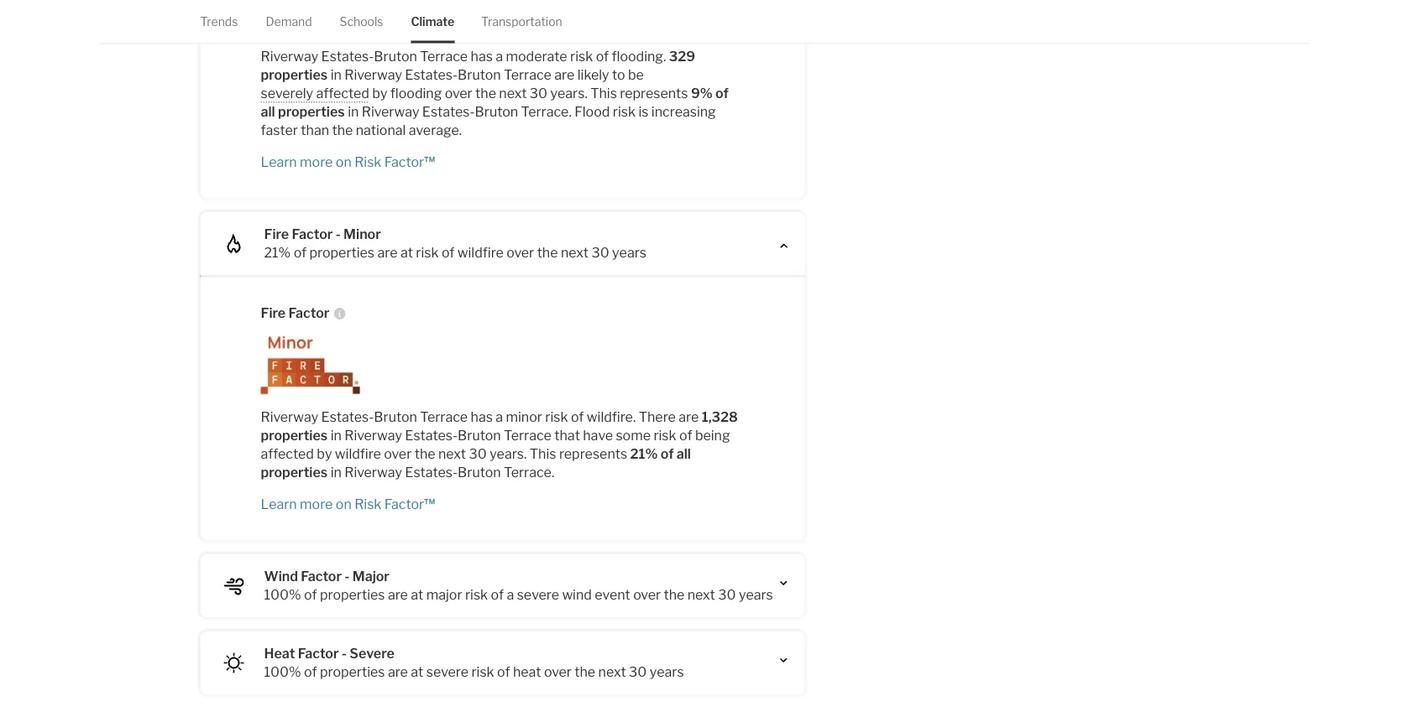 Task type: describe. For each thing, give the bounding box(es) containing it.
at for major
[[411, 587, 423, 604]]

over inside fire factor - minor 21% of properties are at risk of wildfire over the next 30 years
[[507, 245, 534, 261]]

a for moderate
[[496, 48, 503, 64]]

affected inside "riverway estates-bruton terrace has a moderate risk of flooding. 329 properties in riverway estates-bruton terrace are likely to be severely affected by flooding over the next 30 years. this represents"
[[316, 85, 369, 101]]

years inside wind factor - major 100% of properties are at major        risk of a severe wind event over the next 30 years
[[739, 587, 773, 604]]

over inside heat factor - severe 100% of properties are at severe        risk of heat over the next 30 years
[[544, 664, 572, 681]]

severely
[[261, 85, 313, 101]]

100% for heat
[[264, 664, 301, 681]]

has for terrace
[[471, 48, 493, 64]]

likely
[[577, 67, 609, 83]]

2 learn from the top
[[261, 496, 297, 513]]

bruton inside in riverway estates-bruton terrace . flood risk is increasing faster than the national average.
[[475, 103, 518, 120]]

estates- inside in riverway estates-bruton terrace . flood risk is increasing faster than the national average.
[[422, 103, 475, 120]]

severe inside heat factor - severe 100% of properties are at severe        risk of heat over the next 30 years
[[426, 664, 469, 681]]

transportation
[[481, 14, 562, 29]]

that have some risk of being affected by wildfire over the next 30 years. this represents
[[261, 428, 730, 462]]

the inside wind factor - major 100% of properties are at major        risk of a severe wind event over the next 30 years
[[664, 587, 685, 604]]

riverway inside in riverway estates-bruton terrace . flood risk is increasing faster than the national average.
[[362, 103, 419, 120]]

30 inside that have some risk of being affected by wildfire over the next 30 years. this represents
[[469, 446, 487, 462]]

2 more from the top
[[300, 496, 333, 513]]

represents inside "riverway estates-bruton terrace has a moderate risk of flooding. 329 properties in riverway estates-bruton terrace are likely to be severely affected by flooding over the next 30 years. this represents"
[[620, 85, 688, 101]]

. for in riverway estates-bruton terrace . flood risk is increasing faster than the national average.
[[569, 103, 572, 120]]

are for fire factor - minor 21% of properties are at risk of wildfire over the next 30 years
[[377, 245, 398, 261]]

factor™ for first learn more on risk factor™ link from the bottom of the page
[[384, 496, 435, 513]]

properties inside "riverway estates-bruton terrace has a moderate risk of flooding. 329 properties in riverway estates-bruton terrace are likely to be severely affected by flooding over the next 30 years. this represents"
[[261, 67, 328, 83]]

- for major
[[345, 569, 350, 585]]

risk inside riverway estates-bruton terrace has a minor risk of wildfire. there are 1,328 properties in riverway estates-bruton terrace
[[545, 409, 568, 426]]

heat
[[513, 664, 541, 681]]

fire for fire factor
[[261, 305, 286, 321]]

terrace down climate link at the top left of the page
[[420, 48, 468, 64]]

represents inside that have some risk of being affected by wildfire over the next 30 years. this represents
[[559, 446, 627, 462]]

to
[[612, 67, 625, 83]]

a inside wind factor - major 100% of properties are at major        risk of a severe wind event over the next 30 years
[[507, 587, 514, 604]]

properties inside wind factor - major 100% of properties are at major        risk of a severe wind event over the next 30 years
[[320, 587, 385, 604]]

are inside "riverway estates-bruton terrace has a moderate risk of flooding. 329 properties in riverway estates-bruton terrace are likely to be severely affected by flooding over the next 30 years. this represents"
[[554, 67, 575, 83]]

properties inside heat factor - severe 100% of properties are at severe        risk of heat over the next 30 years
[[320, 664, 385, 681]]

of all properties for 21%
[[261, 446, 691, 481]]

severe
[[350, 646, 394, 662]]

next inside that have some risk of being affected by wildfire over the next 30 years. this represents
[[438, 446, 466, 462]]

fire factor - minor 21% of properties are at risk of wildfire over the next 30 years
[[264, 226, 647, 261]]

329
[[669, 48, 695, 64]]

wildfire inside fire factor - minor 21% of properties are at risk of wildfire over the next 30 years
[[457, 245, 504, 261]]

factor for heat factor - severe 100% of properties are at severe        risk of heat over the next 30 years
[[298, 646, 339, 662]]

being
[[695, 428, 730, 444]]

of all properties for 9%
[[261, 85, 729, 120]]

schools
[[340, 14, 383, 29]]

1 vertical spatial 21%
[[630, 446, 658, 462]]

risk inside in riverway estates-bruton terrace . flood risk is increasing faster than the national average.
[[613, 103, 636, 120]]

by inside that have some risk of being affected by wildfire over the next 30 years. this represents
[[317, 446, 332, 462]]

a for minor
[[496, 409, 503, 426]]

2 on from the top
[[336, 496, 352, 513]]

wind factor - major 100% of properties are at major        risk of a severe wind event over the next 30 years
[[264, 569, 773, 604]]

1 on from the top
[[336, 154, 352, 170]]

the inside fire factor - minor 21% of properties are at risk of wildfire over the next 30 years
[[537, 245, 558, 261]]

terrace down minor
[[504, 428, 552, 444]]

affected inside that have some risk of being affected by wildfire over the next 30 years. this represents
[[261, 446, 314, 462]]

average.
[[409, 122, 462, 138]]

demand link
[[266, 0, 312, 43]]

in inside "riverway estates-bruton terrace has a moderate risk of flooding. 329 properties in riverway estates-bruton terrace are likely to be severely affected by flooding over the next 30 years. this represents"
[[331, 67, 342, 83]]

1 learn more on risk factor™ from the top
[[261, 154, 435, 170]]

over inside "riverway estates-bruton terrace has a moderate risk of flooding. 329 properties in riverway estates-bruton terrace are likely to be severely affected by flooding over the next 30 years. this represents"
[[445, 85, 472, 101]]

this inside that have some risk of being affected by wildfire over the next 30 years. this represents
[[530, 446, 556, 462]]

riverway estates-bruton terrace has a moderate risk of flooding. 329 properties in riverway estates-bruton terrace are likely to be severely affected by flooding over the next 30 years. this represents
[[261, 48, 695, 101]]

21% inside fire factor - minor 21% of properties are at risk of wildfire over the next 30 years
[[264, 245, 291, 261]]

risk inside fire factor - minor 21% of properties are at risk of wildfire over the next 30 years
[[416, 245, 439, 261]]

30 inside heat factor - severe 100% of properties are at severe        risk of heat over the next 30 years
[[629, 664, 647, 681]]

riverway estates-bruton terrace has a minor risk of wildfire. there are 1,328 properties in riverway estates-bruton terrace
[[261, 409, 738, 444]]

next inside "riverway estates-bruton terrace has a moderate risk of flooding. 329 properties in riverway estates-bruton terrace are likely to be severely affected by flooding over the next 30 years. this represents"
[[499, 85, 527, 101]]

minor
[[506, 409, 542, 426]]

wind
[[264, 569, 298, 585]]

there
[[639, 409, 676, 426]]

this inside "riverway estates-bruton terrace has a moderate risk of flooding. 329 properties in riverway estates-bruton terrace are likely to be severely affected by flooding over the next 30 years. this represents"
[[590, 85, 617, 101]]

flooding.
[[612, 48, 666, 64]]

moderate
[[506, 48, 567, 64]]

in inside riverway estates-bruton terrace has a minor risk of wildfire. there are 1,328 properties in riverway estates-bruton terrace
[[331, 428, 342, 444]]

minor
[[344, 226, 381, 242]]

1 learn more on risk factor™ link from the top
[[261, 153, 744, 172]]

factor for fire factor
[[288, 305, 329, 321]]

trends link
[[200, 0, 238, 43]]

major
[[352, 569, 390, 585]]

all for 21%
[[677, 446, 691, 462]]

flooding
[[390, 85, 442, 101]]

factor for wind factor - major 100% of properties are at major        risk of a severe wind event over the next 30 years
[[301, 569, 342, 585]]

2 learn more on risk factor™ from the top
[[261, 496, 435, 513]]

terrace down moderate
[[504, 67, 552, 83]]

years inside fire factor - minor 21% of properties are at risk of wildfire over the next 30 years
[[612, 245, 647, 261]]

at for risk
[[400, 245, 413, 261]]

wildfire inside that have some risk of being affected by wildfire over the next 30 years. this represents
[[335, 446, 381, 462]]

- for minor
[[336, 226, 341, 242]]

properties inside riverway estates-bruton terrace has a minor risk of wildfire. there are 1,328 properties in riverway estates-bruton terrace
[[261, 428, 328, 444]]

some
[[616, 428, 651, 444]]

100% for wind
[[264, 587, 301, 604]]

of inside riverway estates-bruton terrace has a minor risk of wildfire. there are 1,328 properties in riverway estates-bruton terrace
[[571, 409, 584, 426]]

wind
[[562, 587, 592, 604]]

all for 9%
[[261, 103, 275, 120]]



Task type: vqa. For each thing, say whether or not it's contained in the screenshot.
LEARN MORE ON RISK FACTOR™ to the bottom
yes



Task type: locate. For each thing, give the bounding box(es) containing it.
0 vertical spatial fire
[[264, 226, 289, 242]]

over inside wind factor - major 100% of properties are at major        risk of a severe wind event over the next 30 years
[[633, 587, 661, 604]]

terrace up in riverway estates-bruton terrace .
[[420, 409, 468, 426]]

21%
[[264, 245, 291, 261], [630, 446, 658, 462]]

factor inside fire factor - minor 21% of properties are at risk of wildfire over the next 30 years
[[292, 226, 333, 242]]

9%
[[691, 85, 713, 101]]

be
[[628, 67, 644, 83]]

risk up 'major'
[[355, 496, 382, 513]]

severe down the major
[[426, 664, 469, 681]]

2 vertical spatial years
[[650, 664, 684, 681]]

1 vertical spatial learn more on risk factor™ link
[[261, 496, 744, 514]]

fire inside fire factor - minor 21% of properties are at risk of wildfire over the next 30 years
[[264, 226, 289, 242]]

risk
[[570, 48, 593, 64], [613, 103, 636, 120], [416, 245, 439, 261], [545, 409, 568, 426], [654, 428, 676, 444], [465, 587, 488, 604], [471, 664, 494, 681]]

has inside "riverway estates-bruton terrace has a moderate risk of flooding. 329 properties in riverway estates-bruton terrace are likely to be severely affected by flooding over the next 30 years. this represents"
[[471, 48, 493, 64]]

flood factor score logo image
[[261, 0, 744, 34]]

2 vertical spatial -
[[342, 646, 347, 662]]

factor™ for first learn more on risk factor™ link from the top
[[384, 154, 435, 170]]

a left minor
[[496, 409, 503, 426]]

- left severe
[[342, 646, 347, 662]]

factor inside wind factor - major 100% of properties are at major        risk of a severe wind event over the next 30 years
[[301, 569, 342, 585]]

-
[[336, 226, 341, 242], [345, 569, 350, 585], [342, 646, 347, 662]]

the inside in riverway estates-bruton terrace . flood risk is increasing faster than the national average.
[[332, 122, 353, 138]]

30 inside fire factor - minor 21% of properties are at risk of wildfire over the next 30 years
[[591, 245, 609, 261]]

. down that have some risk of being affected by wildfire over the next 30 years. this represents
[[552, 465, 554, 481]]

the inside heat factor - severe 100% of properties are at severe        risk of heat over the next 30 years
[[575, 664, 595, 681]]

1 risk from the top
[[355, 154, 382, 170]]

terrace left flood
[[521, 103, 569, 120]]

1 horizontal spatial severe
[[517, 587, 559, 604]]

national
[[356, 122, 406, 138]]

estates-
[[321, 48, 374, 64], [405, 67, 458, 83], [422, 103, 475, 120], [321, 409, 374, 426], [405, 428, 458, 444], [405, 465, 458, 481]]

transportation link
[[481, 0, 562, 43]]

properties inside fire factor - minor 21% of properties are at risk of wildfire over the next 30 years
[[309, 245, 375, 261]]

a inside "riverway estates-bruton terrace has a moderate risk of flooding. 329 properties in riverway estates-bruton terrace are likely to be severely affected by flooding over the next 30 years. this represents"
[[496, 48, 503, 64]]

of inside that have some risk of being affected by wildfire over the next 30 years. this represents
[[679, 428, 692, 444]]

learn up wind
[[261, 496, 297, 513]]

properties
[[261, 67, 328, 83], [278, 103, 345, 120], [309, 245, 375, 261], [261, 428, 328, 444], [261, 465, 328, 481], [320, 587, 385, 604], [320, 664, 385, 681]]

. inside in riverway estates-bruton terrace . flood risk is increasing faster than the national average.
[[569, 103, 572, 120]]

1 horizontal spatial 21%
[[630, 446, 658, 462]]

30
[[530, 85, 548, 101], [591, 245, 609, 261], [469, 446, 487, 462], [718, 587, 736, 604], [629, 664, 647, 681]]

0 vertical spatial .
[[569, 103, 572, 120]]

fire for fire factor - minor 21% of properties are at risk of wildfire over the next 30 years
[[264, 226, 289, 242]]

next inside wind factor - major 100% of properties are at major        risk of a severe wind event over the next 30 years
[[688, 587, 715, 604]]

0 horizontal spatial years.
[[490, 446, 527, 462]]

1 of all properties from the top
[[261, 85, 729, 120]]

event
[[595, 587, 630, 604]]

learn down faster
[[261, 154, 297, 170]]

risk
[[355, 154, 382, 170], [355, 496, 382, 513]]

1 100% from the top
[[264, 587, 301, 604]]

2 learn more on risk factor™ link from the top
[[261, 496, 744, 514]]

risk inside wind factor - major 100% of properties are at major        risk of a severe wind event over the next 30 years
[[465, 587, 488, 604]]

are down minor
[[377, 245, 398, 261]]

more
[[300, 154, 333, 170], [300, 496, 333, 513]]

1 horizontal spatial all
[[677, 446, 691, 462]]

have
[[583, 428, 613, 444]]

2 of all properties from the top
[[261, 446, 691, 481]]

learn more on risk factor™ link down that have some risk of being affected by wildfire over the next 30 years. this represents
[[261, 496, 744, 514]]

1 learn from the top
[[261, 154, 297, 170]]

severe inside wind factor - major 100% of properties are at major        risk of a severe wind event over the next 30 years
[[517, 587, 559, 604]]

the
[[475, 85, 496, 101], [332, 122, 353, 138], [537, 245, 558, 261], [415, 446, 435, 462], [664, 587, 685, 604], [575, 664, 595, 681]]

severe
[[517, 587, 559, 604], [426, 664, 469, 681]]

are up being
[[679, 409, 699, 426]]

has for estates-
[[471, 409, 493, 426]]

in riverway estates-bruton terrace .
[[328, 465, 554, 481]]

learn more on risk factor™ up 'major'
[[261, 496, 435, 513]]

- inside fire factor - minor 21% of properties are at risk of wildfire over the next 30 years
[[336, 226, 341, 242]]

0 vertical spatial all
[[261, 103, 275, 120]]

all
[[261, 103, 275, 120], [677, 446, 691, 462]]

years. down riverway estates-bruton terrace has a minor risk of wildfire. there are 1,328 properties in riverway estates-bruton terrace
[[490, 446, 527, 462]]

1,328
[[702, 409, 738, 426]]

is
[[639, 103, 649, 120]]

flood
[[574, 103, 610, 120]]

in inside in riverway estates-bruton terrace . flood risk is increasing faster than the national average.
[[348, 103, 359, 120]]

bruton
[[374, 48, 417, 64], [458, 67, 501, 83], [475, 103, 518, 120], [374, 409, 417, 426], [458, 428, 501, 444], [458, 465, 501, 481]]

2 risk from the top
[[355, 496, 382, 513]]

1 vertical spatial fire
[[261, 305, 286, 321]]

a
[[496, 48, 503, 64], [496, 409, 503, 426], [507, 587, 514, 604]]

1 vertical spatial learn more on risk factor™
[[261, 496, 435, 513]]

1 vertical spatial affected
[[261, 446, 314, 462]]

0 vertical spatial years.
[[550, 85, 588, 101]]

climate link
[[411, 0, 454, 43]]

100%
[[264, 587, 301, 604], [264, 664, 301, 681]]

are inside riverway estates-bruton terrace has a minor risk of wildfire. there are 1,328 properties in riverway estates-bruton terrace
[[679, 409, 699, 426]]

30 inside "riverway estates-bruton terrace has a moderate risk of flooding. 329 properties in riverway estates-bruton terrace are likely to be severely affected by flooding over the next 30 years. this represents"
[[530, 85, 548, 101]]

learn more on risk factor™ down than
[[261, 154, 435, 170]]

represents up is
[[620, 85, 688, 101]]

a right the major
[[507, 587, 514, 604]]

0 vertical spatial factor™
[[384, 154, 435, 170]]

has
[[471, 48, 493, 64], [471, 409, 493, 426]]

0 horizontal spatial by
[[317, 446, 332, 462]]

1 horizontal spatial wildfire
[[457, 245, 504, 261]]

1 vertical spatial on
[[336, 496, 352, 513]]

0 horizontal spatial all
[[261, 103, 275, 120]]

factor inside heat factor - severe 100% of properties are at severe        risk of heat over the next 30 years
[[298, 646, 339, 662]]

terrace inside in riverway estates-bruton terrace . flood risk is increasing faster than the national average.
[[521, 103, 569, 120]]

- inside heat factor - severe 100% of properties are at severe        risk of heat over the next 30 years
[[342, 646, 347, 662]]

demand
[[266, 14, 312, 29]]

factor™ down average.
[[384, 154, 435, 170]]

1 vertical spatial all
[[677, 446, 691, 462]]

years inside heat factor - severe 100% of properties are at severe        risk of heat over the next 30 years
[[650, 664, 684, 681]]

this down the that
[[530, 446, 556, 462]]

1 vertical spatial severe
[[426, 664, 469, 681]]

. left flood
[[569, 103, 572, 120]]

0 horizontal spatial severe
[[426, 664, 469, 681]]

0 vertical spatial more
[[300, 154, 333, 170]]

2 horizontal spatial years
[[739, 587, 773, 604]]

the inside "riverway estates-bruton terrace has a moderate risk of flooding. 329 properties in riverway estates-bruton terrace are likely to be severely affected by flooding over the next 30 years. this represents"
[[475, 85, 496, 101]]

years
[[612, 245, 647, 261], [739, 587, 773, 604], [650, 664, 684, 681]]

100% down heat
[[264, 664, 301, 681]]

factor
[[292, 226, 333, 242], [288, 305, 329, 321], [301, 569, 342, 585], [298, 646, 339, 662]]

of inside "riverway estates-bruton terrace has a moderate risk of flooding. 329 properties in riverway estates-bruton terrace are likely to be severely affected by flooding over the next 30 years. this represents"
[[596, 48, 609, 64]]

the inside that have some risk of being affected by wildfire over the next 30 years. this represents
[[415, 446, 435, 462]]

0 vertical spatial learn more on risk factor™
[[261, 154, 435, 170]]

1 horizontal spatial this
[[590, 85, 617, 101]]

1 vertical spatial of all properties
[[261, 446, 691, 481]]

0 vertical spatial learn
[[261, 154, 297, 170]]

1 vertical spatial at
[[411, 587, 423, 604]]

risk inside "riverway estates-bruton terrace has a moderate risk of flooding. 329 properties in riverway estates-bruton terrace are likely to be severely affected by flooding over the next 30 years. this represents"
[[570, 48, 593, 64]]

0 vertical spatial affected
[[316, 85, 369, 101]]

increasing
[[651, 103, 716, 120]]

2 factor™ from the top
[[384, 496, 435, 513]]

1 vertical spatial years
[[739, 587, 773, 604]]

1 horizontal spatial years
[[650, 664, 684, 681]]

factor™
[[384, 154, 435, 170], [384, 496, 435, 513]]

.
[[569, 103, 572, 120], [552, 465, 554, 481]]

0 vertical spatial severe
[[517, 587, 559, 604]]

years. inside "riverway estates-bruton terrace has a moderate risk of flooding. 329 properties in riverway estates-bruton terrace are likely to be severely affected by flooding over the next 30 years. this represents"
[[550, 85, 588, 101]]

represents down have
[[559, 446, 627, 462]]

faster
[[261, 122, 298, 138]]

0 vertical spatial on
[[336, 154, 352, 170]]

factor for fire factor - minor 21% of properties are at risk of wildfire over the next 30 years
[[292, 226, 333, 242]]

2 has from the top
[[471, 409, 493, 426]]

1 vertical spatial factor™
[[384, 496, 435, 513]]

has down the flood factor score logo
[[471, 48, 493, 64]]

major
[[426, 587, 462, 604]]

2 100% from the top
[[264, 664, 301, 681]]

affected
[[316, 85, 369, 101], [261, 446, 314, 462]]

0 horizontal spatial 21%
[[264, 245, 291, 261]]

by inside "riverway estates-bruton terrace has a moderate risk of flooding. 329 properties in riverway estates-bruton terrace are likely to be severely affected by flooding over the next 30 years. this represents"
[[372, 85, 387, 101]]

1 vertical spatial has
[[471, 409, 493, 426]]

0 horizontal spatial wildfire
[[335, 446, 381, 462]]

risk for first learn more on risk factor™ link from the bottom of the page
[[355, 496, 382, 513]]

1 vertical spatial by
[[317, 446, 332, 462]]

0 vertical spatial -
[[336, 226, 341, 242]]

1 vertical spatial risk
[[355, 496, 382, 513]]

at inside fire factor - minor 21% of properties are at risk of wildfire over the next 30 years
[[400, 245, 413, 261]]

risk inside that have some risk of being affected by wildfire over the next 30 years. this represents
[[654, 428, 676, 444]]

100% inside heat factor - severe 100% of properties are at severe        risk of heat over the next 30 years
[[264, 664, 301, 681]]

. for in riverway estates-bruton terrace .
[[552, 465, 554, 481]]

next inside fire factor - minor 21% of properties are at risk of wildfire over the next 30 years
[[561, 245, 589, 261]]

- for severe
[[342, 646, 347, 662]]

1 vertical spatial -
[[345, 569, 350, 585]]

of all properties
[[261, 85, 729, 120], [261, 446, 691, 481]]

are inside fire factor - minor 21% of properties are at risk of wildfire over the next 30 years
[[377, 245, 398, 261]]

by
[[372, 85, 387, 101], [317, 446, 332, 462]]

are for heat factor - severe 100% of properties are at severe        risk of heat over the next 30 years
[[388, 664, 408, 681]]

learn more on risk factor™ link
[[261, 153, 744, 172], [261, 496, 744, 514]]

represents
[[620, 85, 688, 101], [559, 446, 627, 462]]

on
[[336, 154, 352, 170], [336, 496, 352, 513]]

0 horizontal spatial this
[[530, 446, 556, 462]]

risk down national
[[355, 154, 382, 170]]

severe left wind at bottom
[[517, 587, 559, 604]]

are
[[554, 67, 575, 83], [377, 245, 398, 261], [679, 409, 699, 426], [388, 587, 408, 604], [388, 664, 408, 681]]

next
[[499, 85, 527, 101], [561, 245, 589, 261], [438, 446, 466, 462], [688, 587, 715, 604], [598, 664, 626, 681]]

of
[[596, 48, 609, 64], [715, 85, 729, 101], [294, 245, 307, 261], [442, 245, 455, 261], [571, 409, 584, 426], [679, 428, 692, 444], [661, 446, 674, 462], [304, 587, 317, 604], [491, 587, 504, 604], [304, 664, 317, 681], [497, 664, 510, 681]]

learn
[[261, 154, 297, 170], [261, 496, 297, 513]]

0 vertical spatial of all properties
[[261, 85, 729, 120]]

wildfire
[[457, 245, 504, 261], [335, 446, 381, 462]]

next inside heat factor - severe 100% of properties are at severe        risk of heat over the next 30 years
[[598, 664, 626, 681]]

0 vertical spatial at
[[400, 245, 413, 261]]

of all properties down riverway estates-bruton terrace has a minor risk of wildfire. there are 1,328 properties in riverway estates-bruton terrace
[[261, 446, 691, 481]]

0 vertical spatial represents
[[620, 85, 688, 101]]

are left likely
[[554, 67, 575, 83]]

1 vertical spatial years.
[[490, 446, 527, 462]]

at inside wind factor - major 100% of properties are at major        risk of a severe wind event over the next 30 years
[[411, 587, 423, 604]]

21% up the fire factor
[[264, 245, 291, 261]]

fire
[[264, 226, 289, 242], [261, 305, 286, 321]]

wildfire.
[[587, 409, 636, 426]]

are inside heat factor - severe 100% of properties are at severe        risk of heat over the next 30 years
[[388, 664, 408, 681]]

30 inside wind factor - major 100% of properties are at major        risk of a severe wind event over the next 30 years
[[718, 587, 736, 604]]

1 factor™ from the top
[[384, 154, 435, 170]]

years. up flood
[[550, 85, 588, 101]]

0 vertical spatial 21%
[[264, 245, 291, 261]]

100% inside wind factor - major 100% of properties are at major        risk of a severe wind event over the next 30 years
[[264, 587, 301, 604]]

0 vertical spatial risk
[[355, 154, 382, 170]]

0 vertical spatial by
[[372, 85, 387, 101]]

0 horizontal spatial affected
[[261, 446, 314, 462]]

terrace
[[420, 48, 468, 64], [504, 67, 552, 83], [521, 103, 569, 120], [420, 409, 468, 426], [504, 428, 552, 444], [504, 465, 552, 481]]

factor™ down in riverway estates-bruton terrace .
[[384, 496, 435, 513]]

are for wind factor - major 100% of properties are at major        risk of a severe wind event over the next 30 years
[[388, 587, 408, 604]]

1 vertical spatial a
[[496, 409, 503, 426]]

at for severe
[[411, 664, 423, 681]]

1 vertical spatial wildfire
[[335, 446, 381, 462]]

riverway
[[261, 48, 318, 64], [344, 67, 402, 83], [362, 103, 419, 120], [261, 409, 318, 426], [344, 428, 402, 444], [344, 465, 402, 481]]

0 vertical spatial has
[[471, 48, 493, 64]]

fire factor score logo image
[[261, 336, 744, 395]]

- left 'major'
[[345, 569, 350, 585]]

0 vertical spatial learn more on risk factor™ link
[[261, 153, 744, 172]]

years.
[[550, 85, 588, 101], [490, 446, 527, 462]]

are inside wind factor - major 100% of properties are at major        risk of a severe wind event over the next 30 years
[[388, 587, 408, 604]]

1 horizontal spatial affected
[[316, 85, 369, 101]]

0 vertical spatial 100%
[[264, 587, 301, 604]]

at inside heat factor - severe 100% of properties are at severe        risk of heat over the next 30 years
[[411, 664, 423, 681]]

0 vertical spatial a
[[496, 48, 503, 64]]

1 horizontal spatial by
[[372, 85, 387, 101]]

at
[[400, 245, 413, 261], [411, 587, 423, 604], [411, 664, 423, 681]]

heat
[[264, 646, 295, 662]]

1 vertical spatial more
[[300, 496, 333, 513]]

0 horizontal spatial years
[[612, 245, 647, 261]]

this
[[590, 85, 617, 101], [530, 446, 556, 462]]

0 vertical spatial this
[[590, 85, 617, 101]]

1 vertical spatial 100%
[[264, 664, 301, 681]]

a left moderate
[[496, 48, 503, 64]]

- inside wind factor - major 100% of properties are at major        risk of a severe wind event over the next 30 years
[[345, 569, 350, 585]]

heat factor - severe 100% of properties are at severe        risk of heat over the next 30 years
[[264, 646, 684, 681]]

trends
[[200, 14, 238, 29]]

21% down some
[[630, 446, 658, 462]]

over
[[445, 85, 472, 101], [507, 245, 534, 261], [384, 446, 412, 462], [633, 587, 661, 604], [544, 664, 572, 681]]

0 vertical spatial years
[[612, 245, 647, 261]]

1 horizontal spatial .
[[569, 103, 572, 120]]

over inside that have some risk of being affected by wildfire over the next 30 years. this represents
[[384, 446, 412, 462]]

in
[[331, 67, 342, 83], [348, 103, 359, 120], [331, 428, 342, 444], [331, 465, 342, 481]]

1 vertical spatial this
[[530, 446, 556, 462]]

years. inside that have some risk of being affected by wildfire over the next 30 years. this represents
[[490, 446, 527, 462]]

1 vertical spatial learn
[[261, 496, 297, 513]]

- left minor
[[336, 226, 341, 242]]

learn more on risk factor™
[[261, 154, 435, 170], [261, 496, 435, 513]]

2 vertical spatial at
[[411, 664, 423, 681]]

learn more on risk factor™ link down in riverway estates-bruton terrace . flood risk is increasing faster than the national average.
[[261, 153, 744, 172]]

schools link
[[340, 0, 383, 43]]

1 horizontal spatial years.
[[550, 85, 588, 101]]

this down likely
[[590, 85, 617, 101]]

in riverway estates-bruton terrace . flood risk is increasing faster than the national average.
[[261, 103, 716, 138]]

terrace down that have some risk of being affected by wildfire over the next 30 years. this represents
[[504, 465, 552, 481]]

1 vertical spatial .
[[552, 465, 554, 481]]

100% down wind
[[264, 587, 301, 604]]

1 vertical spatial represents
[[559, 446, 627, 462]]

has up that have some risk of being affected by wildfire over the next 30 years. this represents
[[471, 409, 493, 426]]

are down 'major'
[[388, 587, 408, 604]]

are down severe
[[388, 664, 408, 681]]

of all properties down moderate
[[261, 85, 729, 120]]

has inside riverway estates-bruton terrace has a minor risk of wildfire. there are 1,328 properties in riverway estates-bruton terrace
[[471, 409, 493, 426]]

0 horizontal spatial .
[[552, 465, 554, 481]]

fire factor
[[261, 305, 329, 321]]

risk for first learn more on risk factor™ link from the top
[[355, 154, 382, 170]]

2 vertical spatial a
[[507, 587, 514, 604]]

climate
[[411, 14, 454, 29]]

1 more from the top
[[300, 154, 333, 170]]

risk inside heat factor - severe 100% of properties are at severe        risk of heat over the next 30 years
[[471, 664, 494, 681]]

1 has from the top
[[471, 48, 493, 64]]

that
[[554, 428, 580, 444]]

0 vertical spatial wildfire
[[457, 245, 504, 261]]

than
[[301, 122, 329, 138]]

a inside riverway estates-bruton terrace has a minor risk of wildfire. there are 1,328 properties in riverway estates-bruton terrace
[[496, 409, 503, 426]]



